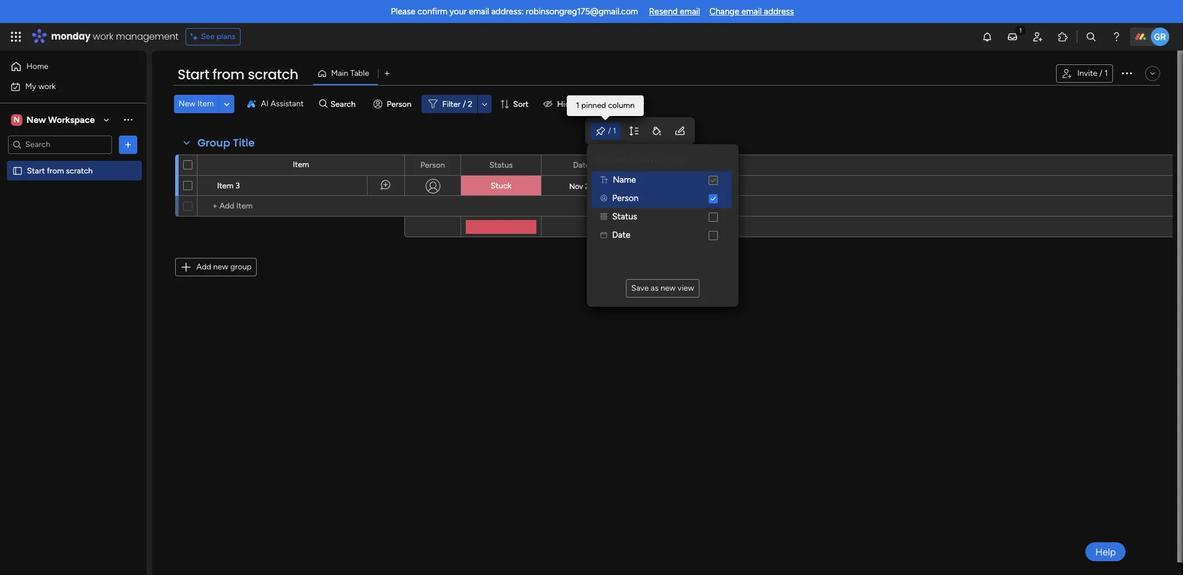 Task type: vqa. For each thing, say whether or not it's contained in the screenshot.
View
yes



Task type: locate. For each thing, give the bounding box(es) containing it.
0 vertical spatial start
[[178, 65, 209, 84]]

new
[[179, 99, 196, 109], [26, 114, 46, 125]]

/ inside button
[[1100, 68, 1103, 78]]

my work button
[[7, 77, 124, 96]]

3 email from the left
[[742, 6, 762, 17]]

0 horizontal spatial scratch
[[66, 166, 93, 176]]

0 horizontal spatial from
[[47, 166, 64, 176]]

date
[[573, 160, 590, 170], [613, 230, 631, 240]]

menu image
[[589, 99, 600, 109]]

new workspace
[[26, 114, 95, 125]]

0 vertical spatial start from scratch
[[178, 65, 298, 84]]

v2 search image
[[319, 98, 328, 110]]

invite members image
[[1033, 31, 1044, 43]]

1 vertical spatial new
[[26, 114, 46, 125]]

0 horizontal spatial date
[[573, 160, 590, 170]]

1 vertical spatial start from scratch
[[27, 166, 93, 176]]

status up stuck
[[490, 160, 513, 170]]

filter
[[443, 99, 461, 109]]

+ Add Item text field
[[203, 199, 399, 213]]

status
[[490, 160, 513, 170], [613, 212, 638, 222]]

1 horizontal spatial 1
[[613, 126, 617, 135]]

scratch up ai assistant button
[[248, 65, 298, 84]]

email for resend email
[[680, 6, 701, 17]]

date up nov 28
[[573, 160, 590, 170]]

0 horizontal spatial new
[[213, 262, 228, 272]]

new left angle down image
[[179, 99, 196, 109]]

help button
[[1086, 543, 1126, 562]]

options image
[[122, 139, 134, 150]]

0 horizontal spatial work
[[38, 81, 56, 91]]

1 horizontal spatial start
[[178, 65, 209, 84]]

status inside 'field'
[[490, 160, 513, 170]]

scratch
[[248, 65, 298, 84], [66, 166, 93, 176]]

change email address
[[710, 6, 795, 17]]

0 horizontal spatial status
[[490, 160, 513, 170]]

from up angle down image
[[213, 65, 245, 84]]

hide
[[558, 99, 575, 109]]

as
[[651, 283, 659, 293]]

expand board header image
[[1149, 69, 1158, 78]]

Start from scratch field
[[175, 65, 301, 84]]

start from scratch
[[178, 65, 298, 84], [27, 166, 93, 176]]

1 vertical spatial person
[[421, 160, 445, 170]]

assistant
[[271, 99, 304, 109]]

2 horizontal spatial /
[[1100, 68, 1103, 78]]

from down search in workspace field
[[47, 166, 64, 176]]

0 vertical spatial new
[[213, 262, 228, 272]]

work right my
[[38, 81, 56, 91]]

Search field
[[328, 96, 362, 112]]

start from scratch list box
[[0, 159, 147, 336]]

start from scratch inside field
[[178, 65, 298, 84]]

1 vertical spatial status
[[613, 212, 638, 222]]

work
[[93, 30, 114, 43], [38, 81, 56, 91]]

1 right hide
[[576, 101, 580, 110]]

1 image
[[1016, 24, 1026, 36]]

sort
[[514, 99, 529, 109]]

help image
[[1112, 31, 1123, 43]]

work right monday
[[93, 30, 114, 43]]

view
[[678, 283, 695, 293]]

2 vertical spatial /
[[609, 126, 611, 135]]

1 horizontal spatial person
[[421, 160, 445, 170]]

2 horizontal spatial person
[[613, 193, 639, 204]]

/ left 2 on the left
[[463, 99, 466, 109]]

0 vertical spatial /
[[1100, 68, 1103, 78]]

item up + add item text box
[[293, 160, 309, 170]]

new for new item
[[179, 99, 196, 109]]

2 horizontal spatial 1
[[1105, 68, 1109, 78]]

1 vertical spatial /
[[463, 99, 466, 109]]

ai assistant button
[[243, 95, 309, 113]]

1 horizontal spatial status
[[613, 212, 638, 222]]

start up new item
[[178, 65, 209, 84]]

/ right invite
[[1100, 68, 1103, 78]]

0 vertical spatial person
[[387, 99, 412, 109]]

start right public board image
[[27, 166, 45, 176]]

person
[[387, 99, 412, 109], [421, 160, 445, 170], [613, 193, 639, 204]]

start from scratch inside list box
[[27, 166, 93, 176]]

sort button
[[495, 95, 536, 113]]

1
[[1105, 68, 1109, 78], [576, 101, 580, 110], [613, 126, 617, 135]]

0 vertical spatial from
[[213, 65, 245, 84]]

0 horizontal spatial new
[[26, 114, 46, 125]]

main table button
[[313, 64, 378, 83]]

1 horizontal spatial work
[[93, 30, 114, 43]]

1 vertical spatial work
[[38, 81, 56, 91]]

new right as
[[661, 283, 676, 293]]

person button
[[369, 95, 419, 113]]

0 vertical spatial scratch
[[248, 65, 298, 84]]

ai assistant
[[261, 99, 304, 109]]

1 horizontal spatial item
[[217, 181, 234, 191]]

0 horizontal spatial email
[[469, 6, 490, 17]]

n
[[14, 115, 20, 124]]

2 horizontal spatial email
[[742, 6, 762, 17]]

0 vertical spatial new
[[179, 99, 196, 109]]

invite / 1 button
[[1057, 64, 1114, 83]]

column
[[608, 101, 635, 110]]

2 email from the left
[[680, 6, 701, 17]]

1 horizontal spatial new
[[179, 99, 196, 109]]

scratch down search in workspace field
[[66, 166, 93, 176]]

1 vertical spatial scratch
[[66, 166, 93, 176]]

28
[[585, 182, 594, 191]]

0 horizontal spatial start
[[27, 166, 45, 176]]

group
[[230, 262, 252, 272]]

workspace
[[48, 114, 95, 125]]

0 horizontal spatial person
[[387, 99, 412, 109]]

start from scratch down search in workspace field
[[27, 166, 93, 176]]

/ for 2
[[463, 99, 466, 109]]

item left 3
[[217, 181, 234, 191]]

my
[[25, 81, 36, 91]]

1 horizontal spatial new
[[661, 283, 676, 293]]

resend email
[[650, 6, 701, 17]]

add new group
[[197, 262, 252, 272]]

2 vertical spatial item
[[217, 181, 234, 191]]

/ 1
[[609, 126, 617, 135]]

filter / 2
[[443, 99, 473, 109]]

1 horizontal spatial from
[[213, 65, 245, 84]]

start
[[178, 65, 209, 84], [27, 166, 45, 176]]

1 vertical spatial start
[[27, 166, 45, 176]]

0 horizontal spatial /
[[463, 99, 466, 109]]

item
[[198, 99, 214, 109], [293, 160, 309, 170], [217, 181, 234, 191]]

0 horizontal spatial start from scratch
[[27, 166, 93, 176]]

dapulse person column image
[[601, 195, 608, 202]]

pinned
[[582, 101, 606, 110]]

new
[[213, 262, 228, 272], [661, 283, 676, 293]]

1 horizontal spatial /
[[609, 126, 611, 135]]

1 pinned column
[[576, 101, 635, 110]]

0 horizontal spatial item
[[198, 99, 214, 109]]

0 vertical spatial item
[[198, 99, 214, 109]]

1 vertical spatial date
[[613, 230, 631, 240]]

1 horizontal spatial scratch
[[248, 65, 298, 84]]

status right v2 status outline icon at right top
[[613, 212, 638, 222]]

1 vertical spatial 1
[[576, 101, 580, 110]]

scratch inside field
[[248, 65, 298, 84]]

please
[[391, 6, 416, 17]]

0 vertical spatial date
[[573, 160, 590, 170]]

1 vertical spatial from
[[47, 166, 64, 176]]

/
[[1100, 68, 1103, 78], [463, 99, 466, 109], [609, 126, 611, 135]]

new right the add
[[213, 262, 228, 272]]

change email address link
[[710, 6, 795, 17]]

1 vertical spatial item
[[293, 160, 309, 170]]

from
[[213, 65, 245, 84], [47, 166, 64, 176]]

arrow down image
[[478, 97, 492, 111]]

from inside start from scratch field
[[213, 65, 245, 84]]

robinsongreg175@gmail.com
[[526, 6, 639, 17]]

new right n
[[26, 114, 46, 125]]

resend
[[650, 6, 678, 17]]

option
[[0, 160, 147, 163]]

2 vertical spatial 1
[[613, 126, 617, 135]]

date right v2 calendar view small outline icon
[[613, 230, 631, 240]]

new for new workspace
[[26, 114, 46, 125]]

nov
[[570, 182, 584, 191]]

1 horizontal spatial start from scratch
[[178, 65, 298, 84]]

inbox image
[[1007, 31, 1019, 43]]

/ down 1 pinned column
[[609, 126, 611, 135]]

save
[[632, 283, 649, 293]]

workspace options image
[[122, 114, 134, 125]]

table
[[350, 68, 369, 78]]

nov 28
[[570, 182, 594, 191]]

work inside button
[[38, 81, 56, 91]]

start inside field
[[178, 65, 209, 84]]

1 right invite
[[1105, 68, 1109, 78]]

start from scratch up angle down image
[[178, 65, 298, 84]]

0 vertical spatial 1
[[1105, 68, 1109, 78]]

email right your
[[469, 6, 490, 17]]

plans
[[217, 32, 236, 41]]

0 vertical spatial work
[[93, 30, 114, 43]]

new inside workspace selection element
[[26, 114, 46, 125]]

email
[[469, 6, 490, 17], [680, 6, 701, 17], [742, 6, 762, 17]]

0 vertical spatial status
[[490, 160, 513, 170]]

1 down column
[[613, 126, 617, 135]]

my work
[[25, 81, 56, 91]]

email right resend
[[680, 6, 701, 17]]

item left angle down image
[[198, 99, 214, 109]]

2 horizontal spatial item
[[293, 160, 309, 170]]

1 email from the left
[[469, 6, 490, 17]]

item 3
[[217, 181, 240, 191]]

monday work management
[[51, 30, 179, 43]]

new inside button
[[179, 99, 196, 109]]

item inside button
[[198, 99, 214, 109]]

1 horizontal spatial email
[[680, 6, 701, 17]]

email right change
[[742, 6, 762, 17]]



Task type: describe. For each thing, give the bounding box(es) containing it.
work for my
[[38, 81, 56, 91]]

choose columns to pin
[[597, 155, 686, 165]]

notifications image
[[982, 31, 994, 43]]

choose
[[597, 155, 626, 165]]

see plans button
[[185, 28, 241, 45]]

Group Title field
[[195, 136, 258, 151]]

name
[[613, 175, 636, 185]]

email for change email address
[[742, 6, 762, 17]]

0 horizontal spatial 1
[[576, 101, 580, 110]]

your
[[450, 6, 467, 17]]

see
[[201, 32, 215, 41]]

/ inside dropdown button
[[609, 126, 611, 135]]

invite / 1
[[1078, 68, 1109, 78]]

hide button
[[539, 95, 582, 113]]

work for monday
[[93, 30, 114, 43]]

confirm
[[418, 6, 448, 17]]

2
[[468, 99, 473, 109]]

invite
[[1078, 68, 1098, 78]]

address
[[764, 6, 795, 17]]

columns
[[628, 155, 661, 165]]

/ 1 button
[[591, 122, 621, 140]]

2 vertical spatial person
[[613, 193, 639, 204]]

resend email link
[[650, 6, 701, 17]]

date inside field
[[573, 160, 590, 170]]

person inside person field
[[421, 160, 445, 170]]

group
[[198, 136, 230, 150]]

v2 status outline image
[[601, 214, 607, 220]]

Date field
[[571, 159, 593, 172]]

Person field
[[418, 159, 448, 172]]

save as new view
[[632, 283, 695, 293]]

1 inside dropdown button
[[613, 126, 617, 135]]

public board image
[[12, 165, 23, 176]]

ai
[[261, 99, 269, 109]]

to
[[663, 155, 672, 165]]

from inside start from scratch list box
[[47, 166, 64, 176]]

home
[[26, 61, 48, 71]]

workspace image
[[11, 114, 22, 126]]

item for item
[[293, 160, 309, 170]]

workspace selection element
[[11, 113, 97, 127]]

scratch inside list box
[[66, 166, 93, 176]]

1 vertical spatial new
[[661, 283, 676, 293]]

person inside person popup button
[[387, 99, 412, 109]]

dapulse text column image
[[601, 177, 608, 183]]

please confirm your email address: robinsongreg175@gmail.com
[[391, 6, 639, 17]]

ai logo image
[[247, 99, 257, 109]]

3
[[236, 181, 240, 191]]

Search in workspace field
[[24, 138, 96, 151]]

apps image
[[1058, 31, 1070, 43]]

new item
[[179, 99, 214, 109]]

stuck
[[491, 181, 512, 191]]

new item button
[[174, 95, 219, 113]]

change
[[710, 6, 740, 17]]

add new group button
[[175, 258, 257, 276]]

options image
[[1121, 66, 1135, 80]]

save as new view button
[[627, 279, 700, 297]]

see plans
[[201, 32, 236, 41]]

1 horizontal spatial date
[[613, 230, 631, 240]]

Status field
[[487, 159, 516, 172]]

/ for 1
[[1100, 68, 1103, 78]]

management
[[116, 30, 179, 43]]

home button
[[7, 57, 124, 76]]

pin
[[674, 155, 686, 165]]

monday
[[51, 30, 91, 43]]

item for item 3
[[217, 181, 234, 191]]

address:
[[492, 6, 524, 17]]

title
[[233, 136, 255, 150]]

group title
[[198, 136, 255, 150]]

select product image
[[10, 31, 22, 43]]

add view image
[[385, 69, 390, 78]]

main table
[[331, 68, 369, 78]]

greg robinson image
[[1152, 28, 1170, 46]]

v2 calendar view small outline image
[[601, 232, 607, 239]]

1 inside button
[[1105, 68, 1109, 78]]

search everything image
[[1086, 31, 1098, 43]]

angle down image
[[224, 100, 230, 108]]

add
[[197, 262, 211, 272]]

help
[[1096, 546, 1117, 558]]

start inside list box
[[27, 166, 45, 176]]

main
[[331, 68, 349, 78]]



